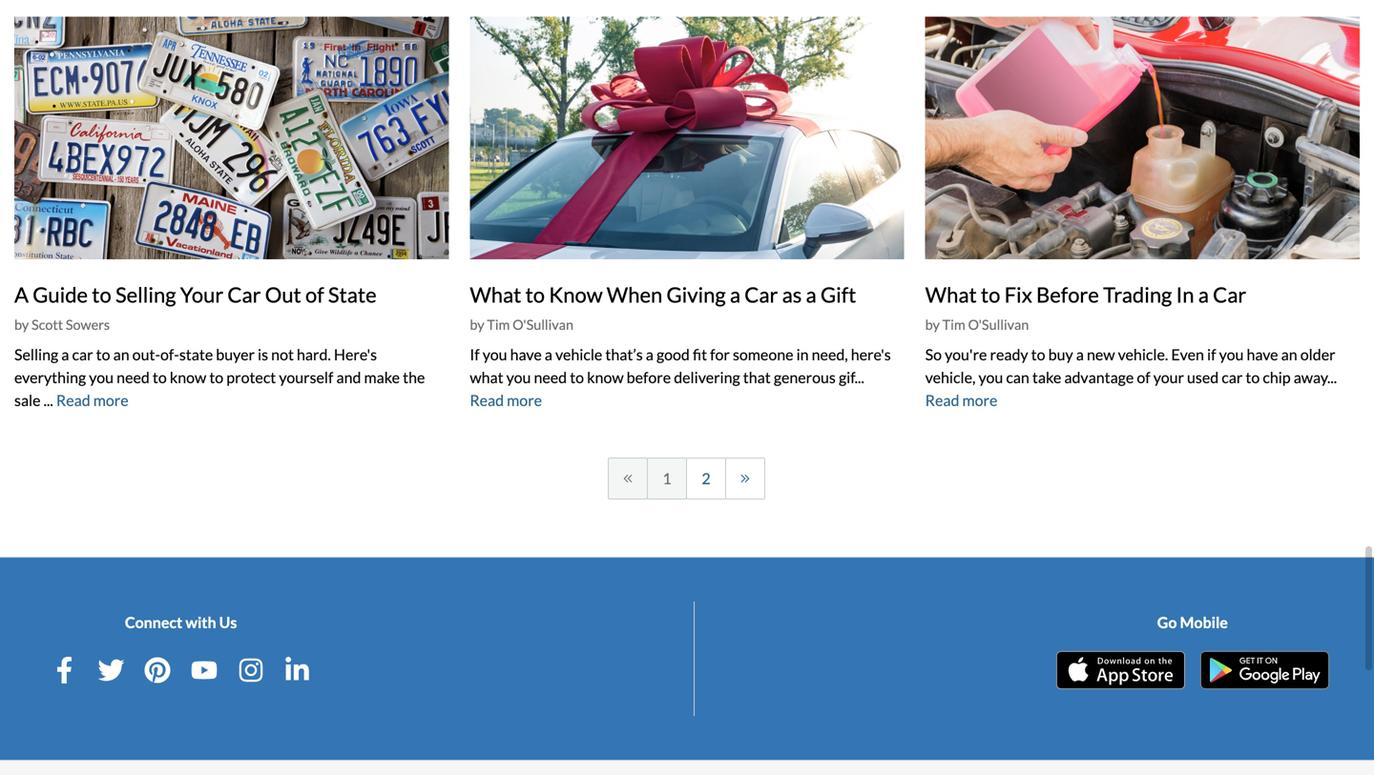 Task type: locate. For each thing, give the bounding box(es) containing it.
read down what
[[470, 391, 504, 410]]

have inside if you have a vehicle that's a good fit for someone in need, here's what you need to know before delivering that generous gif... read more
[[510, 345, 542, 364]]

1 vertical spatial selling
[[14, 345, 58, 364]]

1 vertical spatial car
[[1222, 368, 1243, 387]]

0 horizontal spatial know
[[170, 368, 206, 387]]

selling left your
[[115, 282, 176, 307]]

that
[[743, 368, 771, 387]]

selling
[[115, 282, 176, 307], [14, 345, 58, 364]]

2 car from the left
[[745, 282, 778, 307]]

2 o'sullivan from the left
[[968, 317, 1029, 333]]

what
[[470, 282, 521, 307], [925, 282, 977, 307]]

0 horizontal spatial by tim o'sullivan
[[470, 317, 574, 333]]

2 more from the left
[[507, 391, 542, 410]]

of-
[[160, 345, 179, 364]]

a
[[730, 282, 741, 307], [806, 282, 817, 307], [1198, 282, 1209, 307], [61, 345, 69, 364], [545, 345, 552, 364], [646, 345, 654, 364], [1076, 345, 1084, 364]]

with
[[185, 613, 216, 632]]

a guide to selling your car out of state
[[14, 282, 377, 307]]

know down that's
[[587, 368, 624, 387]]

buyer
[[216, 345, 255, 364]]

so
[[925, 345, 942, 364]]

2 what from the left
[[925, 282, 977, 307]]

what for what to know when giving a car as a gift
[[470, 282, 521, 307]]

an inside so you're ready to buy a new vehicle. even if you have an older vehicle, you can take advantage of your used car to chip away... read more
[[1281, 345, 1298, 364]]

car down sowers
[[72, 345, 93, 364]]

is
[[258, 345, 268, 364]]

1 horizontal spatial by
[[470, 317, 484, 333]]

not
[[271, 345, 294, 364]]

tim up what
[[487, 317, 510, 333]]

2 by tim o'sullivan from the left
[[925, 317, 1029, 333]]

0 vertical spatial car
[[72, 345, 93, 364]]

1 horizontal spatial know
[[587, 368, 624, 387]]

when
[[607, 282, 663, 307]]

of down vehicle.
[[1137, 368, 1151, 387]]

a right the 'giving'
[[730, 282, 741, 307]]

of
[[305, 282, 324, 307], [1137, 368, 1151, 387]]

2 link
[[686, 458, 726, 500]]

o'sullivan up ready
[[968, 317, 1029, 333]]

make
[[364, 368, 400, 387]]

read more link
[[56, 391, 128, 410], [470, 391, 542, 410], [925, 391, 998, 410]]

1 horizontal spatial of
[[1137, 368, 1151, 387]]

1 horizontal spatial need
[[534, 368, 567, 387]]

2 horizontal spatial by
[[925, 317, 940, 333]]

in
[[796, 345, 809, 364]]

3 by from the left
[[925, 317, 940, 333]]

know down state
[[170, 368, 206, 387]]

3 more from the left
[[962, 391, 998, 410]]

0 horizontal spatial read
[[56, 391, 90, 410]]

a up before
[[646, 345, 654, 364]]

2 by from the left
[[470, 317, 484, 333]]

you're
[[945, 345, 987, 364]]

1 what from the left
[[470, 282, 521, 307]]

0 horizontal spatial more
[[93, 391, 128, 410]]

1 horizontal spatial car
[[1222, 368, 1243, 387]]

yourself
[[279, 368, 333, 387]]

if you have a vehicle that's a good fit for someone in need, here's what you need to know before delivering that generous gif... read more
[[470, 345, 891, 410]]

fit
[[693, 345, 707, 364]]

sowers
[[66, 317, 110, 333]]

2 have from the left
[[1247, 345, 1278, 364]]

that's
[[605, 345, 643, 364]]

by up if
[[470, 317, 484, 333]]

0 horizontal spatial an
[[113, 345, 129, 364]]

by tim o'sullivan up if
[[470, 317, 574, 333]]

an left "out-"
[[113, 345, 129, 364]]

selling up everything at the left top
[[14, 345, 58, 364]]

...
[[44, 391, 53, 410]]

read inside if you have a vehicle that's a good fit for someone in need, here's what you need to know before delivering that generous gif... read more
[[470, 391, 504, 410]]

to inside if you have a vehicle that's a good fit for someone in need, here's what you need to know before delivering that generous gif... read more
[[570, 368, 584, 387]]

read more link for fix
[[925, 391, 998, 410]]

0 horizontal spatial selling
[[14, 345, 58, 364]]

more inside if you have a vehicle that's a good fit for someone in need, here's what you need to know before delivering that generous gif... read more
[[507, 391, 542, 410]]

pinterest image
[[144, 657, 171, 684]]

youtube image
[[191, 657, 218, 684]]

1 by tim o'sullivan from the left
[[470, 317, 574, 333]]

here's
[[334, 345, 377, 364]]

1 horizontal spatial selling
[[115, 282, 176, 307]]

0 horizontal spatial what
[[470, 282, 521, 307]]

to down buyer
[[209, 368, 224, 387]]

1 horizontal spatial read
[[470, 391, 504, 410]]

1 horizontal spatial more
[[507, 391, 542, 410]]

fix
[[1005, 282, 1032, 307]]

guide
[[33, 282, 88, 307]]

gift
[[821, 282, 856, 307]]

read
[[56, 391, 90, 410], [470, 391, 504, 410], [925, 391, 959, 410]]

delivering
[[674, 368, 740, 387]]

vehicle,
[[925, 368, 976, 387]]

3 read from the left
[[925, 391, 959, 410]]

as
[[782, 282, 802, 307]]

car left 'out'
[[228, 282, 261, 307]]

need,
[[812, 345, 848, 364]]

2 horizontal spatial car
[[1213, 282, 1247, 307]]

a right buy
[[1076, 345, 1084, 364]]

0 horizontal spatial read more link
[[56, 391, 128, 410]]

take
[[1032, 368, 1061, 387]]

0 horizontal spatial have
[[510, 345, 542, 364]]

of right 'out'
[[305, 282, 324, 307]]

go mobile
[[1157, 613, 1228, 632]]

read more link for to
[[56, 391, 128, 410]]

read more link right the ... at the bottom
[[56, 391, 128, 410]]

by up so
[[925, 317, 940, 333]]

can
[[1006, 368, 1030, 387]]

by left scott
[[14, 317, 29, 333]]

0 vertical spatial selling
[[115, 282, 176, 307]]

have right if
[[510, 345, 542, 364]]

1 horizontal spatial tim
[[943, 317, 965, 333]]

what up you're
[[925, 282, 977, 307]]

read more link down vehicle,
[[925, 391, 998, 410]]

advantage
[[1064, 368, 1134, 387]]

car right in
[[1213, 282, 1247, 307]]

1 know from the left
[[170, 368, 206, 387]]

need down "out-"
[[117, 368, 150, 387]]

an up chip
[[1281, 345, 1298, 364]]

car
[[72, 345, 93, 364], [1222, 368, 1243, 387]]

read down vehicle,
[[925, 391, 959, 410]]

1 more from the left
[[93, 391, 128, 410]]

car left as
[[745, 282, 778, 307]]

2 horizontal spatial read
[[925, 391, 959, 410]]

2 read more link from the left
[[470, 391, 542, 410]]

before
[[627, 368, 671, 387]]

selling inside selling a car to an out-of-state buyer is not hard. here's everything you need to know to protect yourself and make the sale ...
[[14, 345, 58, 364]]

1 horizontal spatial o'sullivan
[[968, 317, 1029, 333]]

1 horizontal spatial what
[[925, 282, 977, 307]]

a
[[14, 282, 29, 307]]

a right in
[[1198, 282, 1209, 307]]

you
[[483, 345, 507, 364], [1219, 345, 1244, 364], [89, 368, 114, 387], [506, 368, 531, 387], [979, 368, 1003, 387]]

by tim o'sullivan
[[470, 317, 574, 333], [925, 317, 1029, 333]]

and
[[336, 368, 361, 387]]

what to fix before trading in a car link
[[925, 282, 1247, 307]]

0 horizontal spatial need
[[117, 368, 150, 387]]

ready
[[990, 345, 1028, 364]]

a up everything at the left top
[[61, 345, 69, 364]]

even
[[1171, 345, 1204, 364]]

read right the ... at the bottom
[[56, 391, 90, 410]]

2 know from the left
[[587, 368, 624, 387]]

by
[[14, 317, 29, 333], [470, 317, 484, 333], [925, 317, 940, 333]]

to
[[92, 282, 111, 307], [525, 282, 545, 307], [981, 282, 1000, 307], [96, 345, 110, 364], [1031, 345, 1045, 364], [153, 368, 167, 387], [209, 368, 224, 387], [570, 368, 584, 387], [1246, 368, 1260, 387]]

tim up you're
[[943, 317, 965, 333]]

what to know when giving a car as a gift link
[[470, 282, 856, 307]]

2 horizontal spatial read more link
[[925, 391, 998, 410]]

know inside if you have a vehicle that's a good fit for someone in need, here's what you need to know before delivering that generous gif... read more
[[587, 368, 624, 387]]

what up if
[[470, 282, 521, 307]]

1 vertical spatial of
[[1137, 368, 1151, 387]]

tim
[[487, 317, 510, 333], [943, 317, 965, 333]]

1 by from the left
[[14, 317, 29, 333]]

to up sowers
[[92, 282, 111, 307]]

a guide to selling your car out of state image
[[14, 17, 449, 259]]

by tim o'sullivan up you're
[[925, 317, 1029, 333]]

1 horizontal spatial by tim o'sullivan
[[925, 317, 1029, 333]]

3 car from the left
[[1213, 282, 1247, 307]]

0 horizontal spatial tim
[[487, 317, 510, 333]]

1 o'sullivan from the left
[[513, 317, 574, 333]]

o'sullivan
[[513, 317, 574, 333], [968, 317, 1029, 333]]

2 read from the left
[[470, 391, 504, 410]]

0 horizontal spatial by
[[14, 317, 29, 333]]

1 need from the left
[[117, 368, 150, 387]]

0 horizontal spatial car
[[72, 345, 93, 364]]

have up chip
[[1247, 345, 1278, 364]]

to down vehicle
[[570, 368, 584, 387]]

your
[[180, 282, 223, 307]]

giving
[[667, 282, 726, 307]]

0 horizontal spatial of
[[305, 282, 324, 307]]

0 horizontal spatial car
[[228, 282, 261, 307]]

a left vehicle
[[545, 345, 552, 364]]

3 read more link from the left
[[925, 391, 998, 410]]

car
[[228, 282, 261, 307], [745, 282, 778, 307], [1213, 282, 1247, 307]]

generous
[[774, 368, 836, 387]]

download on the app store image
[[1056, 652, 1185, 690]]

1 tim from the left
[[487, 317, 510, 333]]

1 read from the left
[[56, 391, 90, 410]]

you inside selling a car to an out-of-state buyer is not hard. here's everything you need to know to protect yourself and make the sale ...
[[89, 368, 114, 387]]

the
[[403, 368, 425, 387]]

need inside selling a car to an out-of-state buyer is not hard. here's everything you need to know to protect yourself and make the sale ...
[[117, 368, 150, 387]]

0 vertical spatial of
[[305, 282, 324, 307]]

2 tim from the left
[[943, 317, 965, 333]]

1
[[663, 469, 671, 488]]

1 an from the left
[[113, 345, 129, 364]]

1 read more link from the left
[[56, 391, 128, 410]]

car right used
[[1222, 368, 1243, 387]]

2 need from the left
[[534, 368, 567, 387]]

1 horizontal spatial read more link
[[470, 391, 542, 410]]

need down vehicle
[[534, 368, 567, 387]]

state
[[179, 345, 213, 364]]

0 horizontal spatial o'sullivan
[[513, 317, 574, 333]]

1 horizontal spatial car
[[745, 282, 778, 307]]

gif...
[[839, 368, 864, 387]]

o'sullivan down know
[[513, 317, 574, 333]]

have
[[510, 345, 542, 364], [1247, 345, 1278, 364]]

2 an from the left
[[1281, 345, 1298, 364]]

by tim o'sullivan for fix
[[925, 317, 1029, 333]]

a inside so you're ready to buy a new vehicle. even if you have an older vehicle, you can take advantage of your used car to chip away... read more
[[1076, 345, 1084, 364]]

know
[[170, 368, 206, 387], [587, 368, 624, 387]]

1 have from the left
[[510, 345, 542, 364]]

2 horizontal spatial more
[[962, 391, 998, 410]]

1 horizontal spatial an
[[1281, 345, 1298, 364]]

read more link down what
[[470, 391, 542, 410]]

1 horizontal spatial have
[[1247, 345, 1278, 364]]

an
[[113, 345, 129, 364], [1281, 345, 1298, 364]]

selling a car to an out-of-state buyer is not hard. here's everything you need to know to protect yourself and make the sale ...
[[14, 345, 425, 410]]



Task type: describe. For each thing, give the bounding box(es) containing it.
car inside selling a car to an out-of-state buyer is not hard. here's everything you need to know to protect yourself and make the sale ...
[[72, 345, 93, 364]]

older
[[1300, 345, 1336, 364]]

angle double right image
[[741, 471, 750, 487]]

tim for what to know when giving a car as a gift
[[487, 317, 510, 333]]

2
[[702, 469, 711, 488]]

in
[[1176, 282, 1194, 307]]

angle double left image
[[623, 471, 633, 487]]

to left buy
[[1031, 345, 1045, 364]]

buy
[[1048, 345, 1073, 364]]

what to fix before trading in a car image
[[925, 17, 1360, 259]]

go
[[1157, 613, 1177, 632]]

tim for what to fix before trading in a car
[[943, 317, 965, 333]]

1 car from the left
[[228, 282, 261, 307]]

your
[[1153, 368, 1184, 387]]

state
[[328, 282, 377, 307]]

to down sowers
[[96, 345, 110, 364]]

chip
[[1263, 368, 1291, 387]]

out
[[265, 282, 301, 307]]

everything
[[14, 368, 86, 387]]

what to fix before trading in a car
[[925, 282, 1247, 307]]

sale
[[14, 391, 41, 410]]

need inside if you have a vehicle that's a good fit for someone in need, here's what you need to know before delivering that generous gif... read more
[[534, 368, 567, 387]]

have inside so you're ready to buy a new vehicle. even if you have an older vehicle, you can take advantage of your used car to chip away... read more
[[1247, 345, 1278, 364]]

car inside so you're ready to buy a new vehicle. even if you have an older vehicle, you can take advantage of your used car to chip away... read more
[[1222, 368, 1243, 387]]

for
[[710, 345, 730, 364]]

what to know when giving a car as a gift
[[470, 282, 856, 307]]

know
[[549, 282, 603, 307]]

good
[[657, 345, 690, 364]]

new
[[1087, 345, 1115, 364]]

scott
[[32, 317, 63, 333]]

so you're ready to buy a new vehicle. even if you have an older vehicle, you can take advantage of your used car to chip away... read more
[[925, 345, 1337, 410]]

by for a guide to selling your car out of state
[[14, 317, 29, 333]]

by scott sowers
[[14, 317, 110, 333]]

what
[[470, 368, 503, 387]]

linkedin image
[[284, 657, 311, 684]]

facebook image
[[51, 657, 78, 684]]

read more
[[56, 391, 128, 410]]

to left fix
[[981, 282, 1000, 307]]

read inside so you're ready to buy a new vehicle. even if you have an older vehicle, you can take advantage of your used car to chip away... read more
[[925, 391, 959, 410]]

out-
[[132, 345, 160, 364]]

vehicle
[[555, 345, 602, 364]]

to left know
[[525, 282, 545, 307]]

what to know when giving a car as a gift image
[[470, 17, 904, 259]]

before
[[1036, 282, 1099, 307]]

by for what to know when giving a car as a gift
[[470, 317, 484, 333]]

to left chip
[[1246, 368, 1260, 387]]

know inside selling a car to an out-of-state buyer is not hard. here's everything you need to know to protect yourself and make the sale ...
[[170, 368, 206, 387]]

vehicle.
[[1118, 345, 1168, 364]]

someone
[[733, 345, 794, 364]]

by tim o'sullivan for know
[[470, 317, 574, 333]]

o'sullivan for know
[[513, 317, 574, 333]]

an inside selling a car to an out-of-state buyer is not hard. here's everything you need to know to protect yourself and make the sale ...
[[113, 345, 129, 364]]

away...
[[1294, 368, 1337, 387]]

by for what to fix before trading in a car
[[925, 317, 940, 333]]

mobile
[[1180, 613, 1228, 632]]

us
[[219, 613, 237, 632]]

read more link for know
[[470, 391, 542, 410]]

if
[[470, 345, 480, 364]]

used
[[1187, 368, 1219, 387]]

a inside selling a car to an out-of-state buyer is not hard. here's everything you need to know to protect yourself and make the sale ...
[[61, 345, 69, 364]]

hard.
[[297, 345, 331, 364]]

twitter image
[[98, 657, 124, 684]]

here's
[[851, 345, 891, 364]]

what for what to fix before trading in a car
[[925, 282, 977, 307]]

a guide to selling your car out of state link
[[14, 282, 377, 307]]

to down of-
[[153, 368, 167, 387]]

more inside so you're ready to buy a new vehicle. even if you have an older vehicle, you can take advantage of your used car to chip away... read more
[[962, 391, 998, 410]]

if
[[1207, 345, 1216, 364]]

protect
[[226, 368, 276, 387]]

of inside so you're ready to buy a new vehicle. even if you have an older vehicle, you can take advantage of your used car to chip away... read more
[[1137, 368, 1151, 387]]

get it on google play image
[[1200, 652, 1329, 690]]

a right as
[[806, 282, 817, 307]]

instagram image
[[237, 657, 264, 684]]

connect
[[125, 613, 182, 632]]

trading
[[1103, 282, 1172, 307]]

o'sullivan for fix
[[968, 317, 1029, 333]]

connect with us
[[125, 613, 237, 632]]



Task type: vqa. For each thing, say whether or not it's contained in the screenshot.
rates.
no



